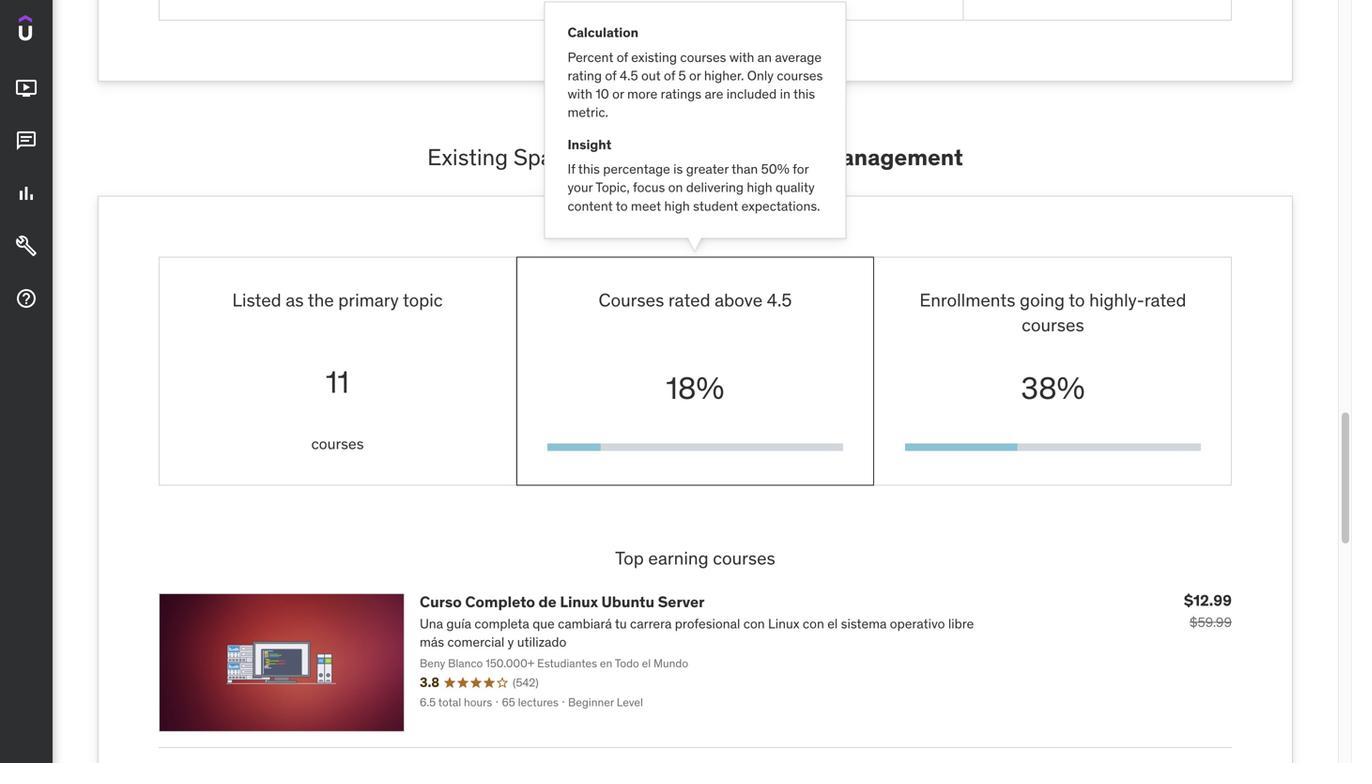 Task type: vqa. For each thing, say whether or not it's contained in the screenshot.
'5'
yes



Task type: describe. For each thing, give the bounding box(es) containing it.
$12.99 $59.99
[[1184, 591, 1232, 631]]

level
[[617, 695, 643, 710]]

calculation percent of existing courses with an average rating of 4.5 out of 5 or higher. only courses with 10 or more ratings are included in this metric.
[[568, 24, 823, 121]]

$59.99
[[1190, 614, 1232, 631]]

1 horizontal spatial el
[[828, 616, 838, 633]]

estudiantes
[[537, 656, 597, 671]]

focus
[[633, 179, 665, 196]]

18%
[[666, 370, 724, 407]]

this inside insight if this percentage is greater than 50% for your topic, focus on delivering high quality content to meet high student expectations.
[[578, 161, 600, 178]]

student
[[693, 197, 738, 214]]

que
[[533, 616, 555, 633]]

average
[[775, 49, 822, 66]]

your
[[568, 179, 593, 196]]

utilizado
[[517, 634, 567, 651]]

65
[[502, 695, 515, 710]]

y
[[508, 634, 514, 651]]

enrollments going to highly-rated courses
[[920, 289, 1187, 336]]

content
[[568, 197, 613, 214]]

más
[[420, 634, 444, 651]]

the
[[308, 289, 334, 311]]

enrollments
[[920, 289, 1016, 311]]

0 horizontal spatial high
[[664, 197, 690, 214]]

are
[[705, 86, 724, 102]]

tu
[[615, 616, 627, 633]]

existing
[[427, 143, 508, 171]]

as
[[286, 289, 304, 311]]

than
[[732, 161, 758, 178]]

4.5 inside calculation percent of existing courses with an average rating of 4.5 out of 5 or higher. only courses with 10 or more ratings are included in this metric.
[[620, 67, 638, 84]]

spanish
[[514, 143, 594, 171]]

cambiará
[[558, 616, 612, 633]]

3 medium image from the top
[[15, 288, 38, 310]]

6.5 total hours
[[420, 695, 492, 710]]

1 medium image from the top
[[15, 77, 38, 100]]

existing
[[631, 49, 677, 66]]

existing spanish courses on database management
[[427, 143, 963, 171]]

listed
[[232, 289, 281, 311]]

courses
[[599, 289, 664, 311]]

ubuntu
[[602, 593, 655, 612]]

included
[[727, 86, 777, 102]]

0 horizontal spatial with
[[568, 86, 593, 102]]

this inside calculation percent of existing courses with an average rating of 4.5 out of 5 or higher. only courses with 10 or more ratings are included in this metric.
[[794, 86, 815, 102]]

of down calculation
[[617, 49, 628, 66]]

topic
[[403, 289, 443, 311]]

top
[[615, 547, 644, 569]]

6.5
[[420, 695, 436, 710]]

above
[[715, 289, 763, 311]]

1 horizontal spatial linux
[[768, 616, 800, 633]]

1 medium image from the top
[[15, 130, 38, 152]]

1 horizontal spatial on
[[684, 143, 710, 171]]

going
[[1020, 289, 1065, 311]]

courses down 11
[[311, 434, 364, 454]]

courses right earning
[[713, 547, 776, 569]]

5
[[679, 67, 686, 84]]

topic,
[[596, 179, 630, 196]]

server
[[658, 593, 705, 612]]

courses down average
[[777, 67, 823, 84]]

courses up focus
[[600, 143, 679, 171]]

guía
[[446, 616, 472, 633]]

udemy image
[[19, 15, 104, 47]]

total
[[438, 695, 461, 710]]

of up 10
[[605, 67, 617, 84]]

expectations.
[[742, 197, 820, 214]]

ratings
[[661, 86, 702, 102]]

1 horizontal spatial high
[[747, 179, 773, 196]]

listed as the primary topic
[[232, 289, 443, 311]]

primary
[[338, 289, 399, 311]]

profesional
[[675, 616, 740, 633]]

completa
[[475, 616, 530, 633]]

$12.99
[[1184, 591, 1232, 610]]

earning
[[648, 547, 709, 569]]

insight if this percentage is greater than 50% for your topic, focus on delivering high quality content to meet high student expectations.
[[568, 136, 820, 214]]

2 medium image from the top
[[15, 182, 38, 205]]

meet
[[631, 197, 661, 214]]

libre
[[948, 616, 974, 633]]

beny
[[420, 656, 445, 671]]

an
[[758, 49, 772, 66]]

todo
[[615, 656, 639, 671]]

greater
[[686, 161, 729, 178]]

beginner
[[568, 695, 614, 710]]

more
[[627, 86, 658, 102]]

0 horizontal spatial linux
[[560, 593, 598, 612]]

courses up higher.
[[680, 49, 726, 66]]



Task type: locate. For each thing, give the bounding box(es) containing it.
this
[[794, 86, 815, 102], [578, 161, 600, 178]]

0 horizontal spatial con
[[744, 616, 765, 633]]

1 horizontal spatial con
[[803, 616, 824, 633]]

4.5 left out
[[620, 67, 638, 84]]

1 vertical spatial medium image
[[15, 235, 38, 257]]

management
[[822, 143, 963, 171]]

this right in
[[794, 86, 815, 102]]

1 vertical spatial linux
[[768, 616, 800, 633]]

out
[[641, 67, 661, 84]]

3.8
[[420, 674, 440, 691]]

con left sistema
[[803, 616, 824, 633]]

150.000+
[[486, 656, 535, 671]]

linux right the profesional
[[768, 616, 800, 633]]

is
[[674, 161, 683, 178]]

2 vertical spatial medium image
[[15, 288, 38, 310]]

0 horizontal spatial el
[[642, 656, 651, 671]]

insight
[[568, 136, 612, 153]]

to right going
[[1069, 289, 1085, 311]]

1 vertical spatial on
[[668, 179, 683, 196]]

of left the 5
[[664, 67, 675, 84]]

1 vertical spatial medium image
[[15, 182, 38, 205]]

4.5 right above
[[767, 289, 792, 311]]

courses inside the enrollments going to highly-rated courses
[[1022, 314, 1084, 336]]

11
[[326, 364, 349, 401]]

to inside the enrollments going to highly-rated courses
[[1069, 289, 1085, 311]]

percentage
[[603, 161, 670, 178]]

or
[[689, 67, 701, 84], [612, 86, 624, 102]]

38%
[[1021, 370, 1085, 407]]

on down is
[[668, 179, 683, 196]]

1 vertical spatial with
[[568, 86, 593, 102]]

lectures
[[518, 695, 559, 710]]

with down "rating"
[[568, 86, 593, 102]]

mundo
[[654, 656, 688, 671]]

0 vertical spatial high
[[747, 179, 773, 196]]

0 vertical spatial this
[[794, 86, 815, 102]]

to inside insight if this percentage is greater than 50% for your topic, focus on delivering high quality content to meet high student expectations.
[[616, 197, 628, 214]]

medium image
[[15, 130, 38, 152], [15, 182, 38, 205], [15, 288, 38, 310]]

50%
[[761, 161, 790, 178]]

de
[[539, 593, 557, 612]]

curso completo de linux ubuntu server una guía completa que cambiará tu carrera profesional con linux con el sistema operativo libre más comercial y utilizado beny blanco 150.000+ estudiantes en todo el mundo
[[420, 593, 974, 671]]

courses down going
[[1022, 314, 1084, 336]]

comercial
[[447, 634, 505, 651]]

on inside insight if this percentage is greater than 50% for your topic, focus on delivering high quality content to meet high student expectations.
[[668, 179, 683, 196]]

el right todo
[[642, 656, 651, 671]]

linux
[[560, 593, 598, 612], [768, 616, 800, 633]]

1 horizontal spatial to
[[1069, 289, 1085, 311]]

1 horizontal spatial 4.5
[[767, 289, 792, 311]]

high down than
[[747, 179, 773, 196]]

0 vertical spatial to
[[616, 197, 628, 214]]

0 horizontal spatial to
[[616, 197, 628, 214]]

top earning courses
[[615, 547, 776, 569]]

1 horizontal spatial this
[[794, 86, 815, 102]]

to down topic, at the left
[[616, 197, 628, 214]]

2 rated from the left
[[1145, 289, 1187, 311]]

con right the profesional
[[744, 616, 765, 633]]

0 vertical spatial linux
[[560, 593, 598, 612]]

1 horizontal spatial with
[[730, 49, 755, 66]]

0 horizontal spatial or
[[612, 86, 624, 102]]

calculation
[[568, 24, 639, 41]]

2 con from the left
[[803, 616, 824, 633]]

0 vertical spatial or
[[689, 67, 701, 84]]

this right 'if'
[[578, 161, 600, 178]]

medium image
[[15, 77, 38, 100], [15, 235, 38, 257]]

1 vertical spatial or
[[612, 86, 624, 102]]

only
[[747, 67, 774, 84]]

high right meet
[[664, 197, 690, 214]]

blanco
[[448, 656, 483, 671]]

1 vertical spatial el
[[642, 656, 651, 671]]

0 vertical spatial medium image
[[15, 77, 38, 100]]

0 horizontal spatial on
[[668, 179, 683, 196]]

2 medium image from the top
[[15, 235, 38, 257]]

38% image
[[905, 444, 1018, 451]]

10
[[596, 86, 609, 102]]

on
[[684, 143, 710, 171], [668, 179, 683, 196]]

0 horizontal spatial rated
[[669, 289, 711, 311]]

0 vertical spatial on
[[684, 143, 710, 171]]

to
[[616, 197, 628, 214], [1069, 289, 1085, 311]]

rated
[[669, 289, 711, 311], [1145, 289, 1187, 311]]

1 vertical spatial to
[[1069, 289, 1085, 311]]

highly-
[[1090, 289, 1145, 311]]

curso completo de linux ubuntu server link
[[420, 593, 705, 612]]

18% image
[[548, 444, 601, 451]]

of
[[617, 49, 628, 66], [605, 67, 617, 84], [664, 67, 675, 84]]

en
[[600, 656, 613, 671]]

or right the 5
[[689, 67, 701, 84]]

database
[[715, 143, 817, 171]]

carrera
[[630, 616, 672, 633]]

1 horizontal spatial or
[[689, 67, 701, 84]]

higher.
[[704, 67, 744, 84]]

1 horizontal spatial rated
[[1145, 289, 1187, 311]]

operativo
[[890, 616, 945, 633]]

el
[[828, 616, 838, 633], [642, 656, 651, 671]]

for
[[793, 161, 809, 178]]

1 con from the left
[[744, 616, 765, 633]]

metric.
[[568, 104, 608, 121]]

delivering
[[686, 179, 744, 196]]

0 vertical spatial 4.5
[[620, 67, 638, 84]]

1 vertical spatial 4.5
[[767, 289, 792, 311]]

rating
[[568, 67, 602, 84]]

linux up cambiará
[[560, 593, 598, 612]]

0 horizontal spatial this
[[578, 161, 600, 178]]

rated inside the enrollments going to highly-rated courses
[[1145, 289, 1187, 311]]

0 vertical spatial medium image
[[15, 130, 38, 152]]

0 horizontal spatial 4.5
[[620, 67, 638, 84]]

0 vertical spatial el
[[828, 616, 838, 633]]

542 reviews element
[[513, 675, 539, 691]]

with left the an
[[730, 49, 755, 66]]

on right is
[[684, 143, 710, 171]]

percent
[[568, 49, 614, 66]]

quality
[[776, 179, 815, 196]]

if
[[568, 161, 575, 178]]

1 vertical spatial high
[[664, 197, 690, 214]]

completo
[[465, 593, 535, 612]]

el left sistema
[[828, 616, 838, 633]]

courses rated above 4.5
[[599, 289, 792, 311]]

65 lectures
[[502, 695, 559, 710]]

4.5
[[620, 67, 638, 84], [767, 289, 792, 311]]

hours
[[464, 695, 492, 710]]

in
[[780, 86, 791, 102]]

sistema
[[841, 616, 887, 633]]

1 vertical spatial this
[[578, 161, 600, 178]]

1 rated from the left
[[669, 289, 711, 311]]

courses
[[680, 49, 726, 66], [777, 67, 823, 84], [600, 143, 679, 171], [1022, 314, 1084, 336], [311, 434, 364, 454], [713, 547, 776, 569]]

or right 10
[[612, 86, 624, 102]]

(542)
[[513, 676, 539, 690]]

curso
[[420, 593, 462, 612]]

una
[[420, 616, 443, 633]]

0 vertical spatial with
[[730, 49, 755, 66]]

beginner level
[[568, 695, 643, 710]]



